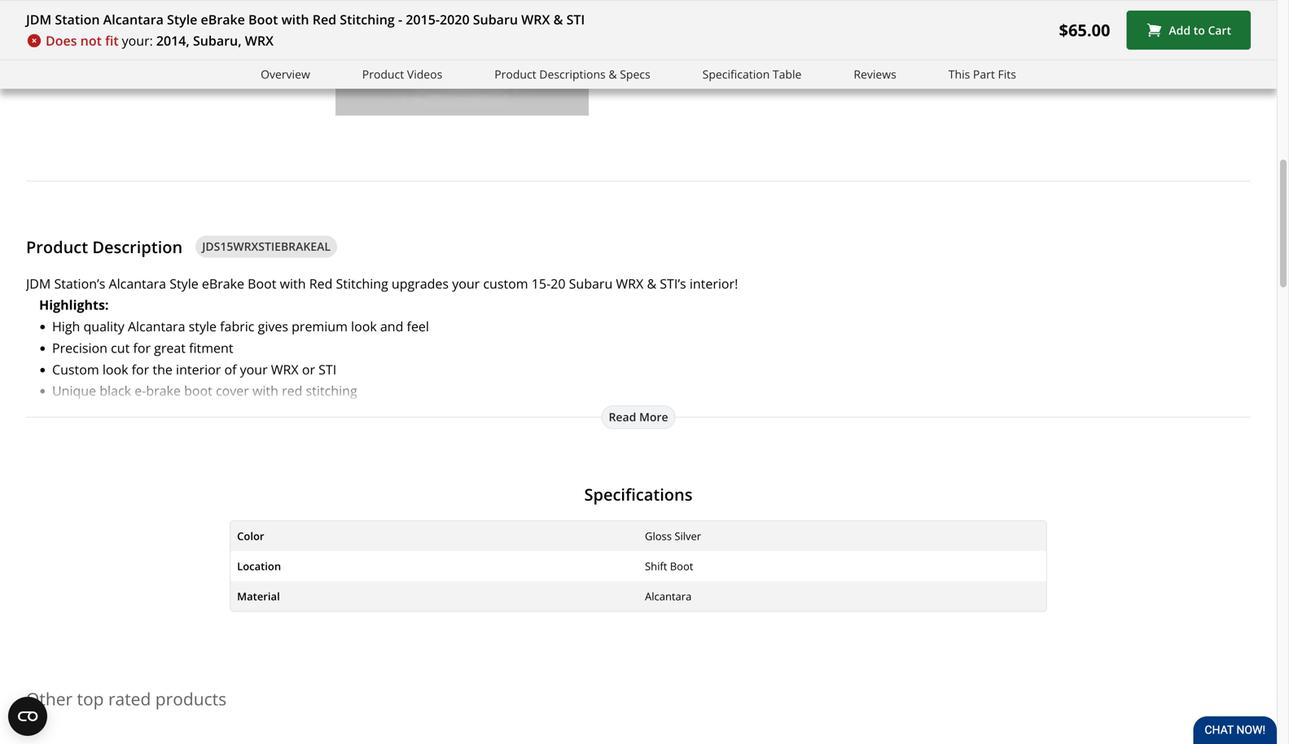 Task type: locate. For each thing, give the bounding box(es) containing it.
1 vertical spatial jdm
[[26, 275, 51, 292]]

location
[[237, 559, 281, 574]]

product for product videos
[[362, 66, 404, 82]]

with up overview
[[282, 11, 309, 28]]

to inside jdm station's alcantara style ebrake boot with red stitching upgrades your custom 15-20 subaru wrx & sti's interior! highlights: high quality alcantara style fabric gives premium look and feel precision cut for great fitment custom look for the interior of your wrx or sti unique black e-brake boot cover with red stitching easy mod to personalize your subaru's appearance
[[114, 404, 127, 421]]

specification table link
[[703, 65, 802, 84]]

boot up overview
[[249, 11, 278, 28]]

red up premium
[[309, 275, 333, 292]]

your left the custom
[[452, 275, 480, 292]]

0 horizontal spatial product
[[26, 236, 88, 258]]

color
[[237, 529, 264, 544]]

0 vertical spatial stitching
[[340, 11, 395, 28]]

stitching inside jdm station's alcantara style ebrake boot with red stitching upgrades your custom 15-20 subaru wrx & sti's interior! highlights: high quality alcantara style fabric gives premium look and feel precision cut for great fitment custom look for the interior of your wrx or sti unique black e-brake boot cover with red stitching easy mod to personalize your subaru's appearance
[[336, 275, 388, 292]]

boot inside jdm station's alcantara style ebrake boot with red stitching upgrades your custom 15-20 subaru wrx & sti's interior! highlights: high quality alcantara style fabric gives premium look and feel precision cut for great fitment custom look for the interior of your wrx or sti unique black e-brake boot cover with red stitching easy mod to personalize your subaru's appearance
[[248, 275, 277, 292]]

alcantara
[[103, 11, 164, 28], [109, 275, 166, 292], [128, 318, 185, 335], [645, 589, 692, 604]]

overview
[[261, 66, 310, 82]]

1 vertical spatial boot
[[248, 275, 277, 292]]

with
[[282, 11, 309, 28], [280, 275, 306, 292], [253, 382, 279, 400]]

your down cover
[[203, 404, 231, 421]]

look up black
[[103, 361, 128, 378]]

wrx left sti's
[[616, 275, 644, 292]]

0 vertical spatial to
[[1194, 22, 1206, 38]]

look left "and"
[[351, 318, 377, 335]]

0 horizontal spatial sti
[[319, 361, 337, 378]]

highlights:
[[39, 296, 109, 314]]

0 vertical spatial ebrake
[[201, 11, 245, 28]]

product descriptions & specs link
[[495, 65, 651, 84]]

0 horizontal spatial to
[[114, 404, 127, 421]]

product videos link
[[362, 65, 443, 84]]

1 vertical spatial stitching
[[336, 275, 388, 292]]

fabric
[[220, 318, 255, 335]]

great
[[154, 339, 186, 357]]

1 vertical spatial style
[[170, 275, 199, 292]]

0 vertical spatial with
[[282, 11, 309, 28]]

ebrake up subaru,
[[201, 11, 245, 28]]

easy
[[52, 404, 79, 421]]

red
[[313, 11, 337, 28], [309, 275, 333, 292]]

and
[[380, 318, 404, 335]]

appearance
[[290, 404, 362, 421]]

2 horizontal spatial product
[[495, 66, 537, 82]]

read
[[609, 409, 637, 425]]

1 jdm from the top
[[26, 11, 52, 28]]

1 vertical spatial sti
[[319, 361, 337, 378]]

0 horizontal spatial &
[[554, 11, 563, 28]]

2 jdm from the top
[[26, 275, 51, 292]]

1 vertical spatial subaru
[[569, 275, 613, 292]]

& left sti's
[[647, 275, 657, 292]]

red inside jdm station's alcantara style ebrake boot with red stitching upgrades your custom 15-20 subaru wrx & sti's interior! highlights: high quality alcantara style fabric gives premium look and feel precision cut for great fitment custom look for the interior of your wrx or sti unique black e-brake boot cover with red stitching easy mod to personalize your subaru's appearance
[[309, 275, 333, 292]]

0 horizontal spatial subaru
[[473, 11, 518, 28]]

boot down jds15wrxstiebrakeal
[[248, 275, 277, 292]]

& left specs
[[609, 66, 617, 82]]

1 vertical spatial ebrake
[[202, 275, 244, 292]]

2014,
[[156, 32, 190, 49]]

0 vertical spatial red
[[313, 11, 337, 28]]

gloss silver
[[645, 529, 702, 544]]

1 horizontal spatial to
[[1194, 22, 1206, 38]]

other
[[26, 688, 73, 711]]

ebrake up fabric
[[202, 275, 244, 292]]

red left -
[[313, 11, 337, 28]]

wrx
[[522, 11, 550, 28], [245, 32, 274, 49], [616, 275, 644, 292], [271, 361, 299, 378]]

your right of
[[240, 361, 268, 378]]

style
[[167, 11, 197, 28], [170, 275, 199, 292]]

overview link
[[261, 65, 310, 84]]

0 vertical spatial boot
[[249, 11, 278, 28]]

0 vertical spatial your
[[452, 275, 480, 292]]

stitching left -
[[340, 11, 395, 28]]

2 horizontal spatial your
[[452, 275, 480, 292]]

&
[[554, 11, 563, 28], [609, 66, 617, 82], [647, 275, 657, 292]]

style up style
[[170, 275, 199, 292]]

subaru right 2020
[[473, 11, 518, 28]]

your
[[452, 275, 480, 292], [240, 361, 268, 378], [203, 404, 231, 421]]

to
[[1194, 22, 1206, 38], [114, 404, 127, 421]]

wrx right subaru,
[[245, 32, 274, 49]]

this part fits
[[949, 66, 1017, 82]]

style for station's
[[170, 275, 199, 292]]

silver
[[675, 529, 702, 544]]

to down black
[[114, 404, 127, 421]]

style up "2014,"
[[167, 11, 197, 28]]

fitment
[[189, 339, 233, 357]]

jdm for jdm station alcantara style ebrake boot with red stitching - 2015-2020 subaru wrx & sti
[[26, 11, 52, 28]]

& up product descriptions & specs
[[554, 11, 563, 28]]

sti up descriptions
[[567, 11, 585, 28]]

0 vertical spatial style
[[167, 11, 197, 28]]

ebrake
[[201, 11, 245, 28], [202, 275, 244, 292]]

subaru
[[473, 11, 518, 28], [569, 275, 613, 292]]

2 vertical spatial your
[[203, 404, 231, 421]]

upgrades
[[392, 275, 449, 292]]

1 vertical spatial with
[[280, 275, 306, 292]]

1 vertical spatial &
[[609, 66, 617, 82]]

material
[[237, 589, 280, 604]]

2 vertical spatial with
[[253, 382, 279, 400]]

& inside product descriptions & specs link
[[609, 66, 617, 82]]

stitching for upgrades
[[336, 275, 388, 292]]

subaru right '20'
[[569, 275, 613, 292]]

description
[[92, 236, 183, 258]]

more
[[640, 409, 668, 425]]

2 vertical spatial &
[[647, 275, 657, 292]]

jdm inside jdm station's alcantara style ebrake boot with red stitching upgrades your custom 15-20 subaru wrx & sti's interior! highlights: high quality alcantara style fabric gives premium look and feel precision cut for great fitment custom look for the interior of your wrx or sti unique black e-brake boot cover with red stitching easy mod to personalize your subaru's appearance
[[26, 275, 51, 292]]

sti
[[567, 11, 585, 28], [319, 361, 337, 378]]

ebrake inside jdm station's alcantara style ebrake boot with red stitching upgrades your custom 15-20 subaru wrx & sti's interior! highlights: high quality alcantara style fabric gives premium look and feel precision cut for great fitment custom look for the interior of your wrx or sti unique black e-brake boot cover with red stitching easy mod to personalize your subaru's appearance
[[202, 275, 244, 292]]

0 vertical spatial for
[[133, 339, 151, 357]]

sti right or
[[319, 361, 337, 378]]

1 vertical spatial red
[[309, 275, 333, 292]]

stitching
[[340, 11, 395, 28], [336, 275, 388, 292]]

2015-
[[406, 11, 440, 28]]

for up the e-
[[132, 361, 149, 378]]

precision
[[52, 339, 108, 357]]

ebrake for station's
[[202, 275, 244, 292]]

sti's
[[660, 275, 687, 292]]

specs
[[620, 66, 651, 82]]

2020
[[440, 11, 470, 28]]

rated
[[108, 688, 151, 711]]

premium
[[292, 318, 348, 335]]

1 horizontal spatial &
[[609, 66, 617, 82]]

personalize
[[130, 404, 200, 421]]

1 vertical spatial to
[[114, 404, 127, 421]]

with up subaru's
[[253, 382, 279, 400]]

stitching
[[306, 382, 357, 400]]

0 vertical spatial sti
[[567, 11, 585, 28]]

product up station's
[[26, 236, 88, 258]]

table
[[773, 66, 802, 82]]

wrx up red
[[271, 361, 299, 378]]

look
[[351, 318, 377, 335], [103, 361, 128, 378]]

to right add
[[1194, 22, 1206, 38]]

1 horizontal spatial product
[[362, 66, 404, 82]]

wrx up product descriptions & specs
[[522, 11, 550, 28]]

product for product description
[[26, 236, 88, 258]]

jdm up does
[[26, 11, 52, 28]]

1 vertical spatial your
[[240, 361, 268, 378]]

shift
[[645, 559, 668, 574]]

boot
[[184, 382, 213, 400]]

for right cut
[[133, 339, 151, 357]]

jdm
[[26, 11, 52, 28], [26, 275, 51, 292]]

1 horizontal spatial subaru
[[569, 275, 613, 292]]

0 horizontal spatial look
[[103, 361, 128, 378]]

0 vertical spatial jdm
[[26, 11, 52, 28]]

the
[[153, 361, 173, 378]]

with down jds15wrxstiebrakeal
[[280, 275, 306, 292]]

0 vertical spatial look
[[351, 318, 377, 335]]

product left descriptions
[[495, 66, 537, 82]]

0 horizontal spatial your
[[203, 404, 231, 421]]

product
[[362, 66, 404, 82], [495, 66, 537, 82], [26, 236, 88, 258]]

boot right shift
[[670, 559, 694, 574]]

sti inside jdm station's alcantara style ebrake boot with red stitching upgrades your custom 15-20 subaru wrx & sti's interior! highlights: high quality alcantara style fabric gives premium look and feel precision cut for great fitment custom look for the interior of your wrx or sti unique black e-brake boot cover with red stitching easy mod to personalize your subaru's appearance
[[319, 361, 337, 378]]

gives
[[258, 318, 288, 335]]

jdm left station's
[[26, 275, 51, 292]]

shift boot
[[645, 559, 694, 574]]

fit
[[105, 32, 119, 49]]

product left videos
[[362, 66, 404, 82]]

cover
[[216, 382, 249, 400]]

1 horizontal spatial look
[[351, 318, 377, 335]]

stitching up "and"
[[336, 275, 388, 292]]

2 horizontal spatial &
[[647, 275, 657, 292]]

alcantara down the description
[[109, 275, 166, 292]]

style inside jdm station's alcantara style ebrake boot with red stitching upgrades your custom 15-20 subaru wrx & sti's interior! highlights: high quality alcantara style fabric gives premium look and feel precision cut for great fitment custom look for the interior of your wrx or sti unique black e-brake boot cover with red stitching easy mod to personalize your subaru's appearance
[[170, 275, 199, 292]]



Task type: vqa. For each thing, say whether or not it's contained in the screenshot.
'Product Description'
yes



Task type: describe. For each thing, give the bounding box(es) containing it.
does
[[46, 32, 77, 49]]

0 vertical spatial &
[[554, 11, 563, 28]]

specifications
[[585, 483, 693, 506]]

specification table
[[703, 66, 802, 82]]

custom
[[483, 275, 528, 292]]

videos
[[407, 66, 443, 82]]

jdm for jdm station's alcantara style ebrake boot with red stitching upgrades your custom 15-20 subaru wrx & sti's interior! highlights: high quality alcantara style fabric gives premium look and feel precision cut for great fitment custom look for the interior of your wrx or sti unique black e-brake boot cover with red stitching easy mod to personalize your subaru's appearance
[[26, 275, 51, 292]]

alcantara down shift boot
[[645, 589, 692, 604]]

15-
[[532, 275, 551, 292]]

product videos
[[362, 66, 443, 82]]

custom
[[52, 361, 99, 378]]

not
[[80, 32, 102, 49]]

$65.00
[[1060, 19, 1111, 41]]

reviews
[[854, 66, 897, 82]]

this
[[949, 66, 971, 82]]

boot for -
[[249, 11, 278, 28]]

subaru's
[[234, 404, 286, 421]]

boot for upgrades
[[248, 275, 277, 292]]

specification
[[703, 66, 770, 82]]

red for upgrades
[[309, 275, 333, 292]]

with for upgrades
[[280, 275, 306, 292]]

cart
[[1209, 22, 1232, 38]]

with for -
[[282, 11, 309, 28]]

station
[[55, 11, 100, 28]]

ebrake for station
[[201, 11, 245, 28]]

top
[[77, 688, 104, 711]]

brake
[[146, 382, 181, 400]]

subaru inside jdm station's alcantara style ebrake boot with red stitching upgrades your custom 15-20 subaru wrx & sti's interior! highlights: high quality alcantara style fabric gives premium look and feel precision cut for great fitment custom look for the interior of your wrx or sti unique black e-brake boot cover with red stitching easy mod to personalize your subaru's appearance
[[569, 275, 613, 292]]

this part fits link
[[949, 65, 1017, 84]]

interior!
[[690, 275, 738, 292]]

cut
[[111, 339, 130, 357]]

red
[[282, 382, 303, 400]]

1 horizontal spatial your
[[240, 361, 268, 378]]

product descriptions & specs
[[495, 66, 651, 82]]

fits
[[998, 66, 1017, 82]]

& inside jdm station's alcantara style ebrake boot with red stitching upgrades your custom 15-20 subaru wrx & sti's interior! highlights: high quality alcantara style fabric gives premium look and feel precision cut for great fitment custom look for the interior of your wrx or sti unique black e-brake boot cover with red stitching easy mod to personalize your subaru's appearance
[[647, 275, 657, 292]]

station's
[[54, 275, 105, 292]]

open widget image
[[8, 697, 47, 736]]

descriptions
[[540, 66, 606, 82]]

your:
[[122, 32, 153, 49]]

0 vertical spatial subaru
[[473, 11, 518, 28]]

black
[[100, 382, 131, 400]]

20
[[551, 275, 566, 292]]

read more
[[609, 409, 668, 425]]

of
[[224, 361, 237, 378]]

subaru,
[[193, 32, 242, 49]]

add to cart
[[1169, 22, 1232, 38]]

2 vertical spatial boot
[[670, 559, 694, 574]]

add
[[1169, 22, 1191, 38]]

jds15wrxstiebrakeal
[[202, 239, 331, 254]]

style
[[189, 318, 217, 335]]

product for product descriptions & specs
[[495, 66, 537, 82]]

to inside button
[[1194, 22, 1206, 38]]

unique
[[52, 382, 96, 400]]

stitching for -
[[340, 11, 395, 28]]

interior
[[176, 361, 221, 378]]

style for station
[[167, 11, 197, 28]]

alcantara up your:
[[103, 11, 164, 28]]

quality
[[84, 318, 124, 335]]

e-
[[135, 382, 146, 400]]

1 vertical spatial look
[[103, 361, 128, 378]]

red for -
[[313, 11, 337, 28]]

reviews link
[[854, 65, 897, 84]]

add to cart button
[[1127, 11, 1251, 50]]

jdm station's alcantara style ebrake boot with red stitching upgrades your custom 15-20 subaru wrx & sti's interior! highlights: high quality alcantara style fabric gives premium look and feel precision cut for great fitment custom look for the interior of your wrx or sti unique black e-brake boot cover with red stitching easy mod to personalize your subaru's appearance
[[26, 275, 738, 421]]

does not fit your: 2014, subaru, wrx
[[46, 32, 274, 49]]

1 horizontal spatial sti
[[567, 11, 585, 28]]

alcantara up the great
[[128, 318, 185, 335]]

-
[[398, 11, 403, 28]]

products
[[155, 688, 227, 711]]

high
[[52, 318, 80, 335]]

part
[[974, 66, 995, 82]]

or
[[302, 361, 315, 378]]

1 vertical spatial for
[[132, 361, 149, 378]]

product description
[[26, 236, 183, 258]]

other top rated products
[[26, 688, 227, 711]]

jdm station alcantara style ebrake boot with red stitching - 2015-2020 subaru wrx & sti
[[26, 11, 585, 28]]

feel
[[407, 318, 429, 335]]

mod
[[83, 404, 111, 421]]

gloss
[[645, 529, 672, 544]]



